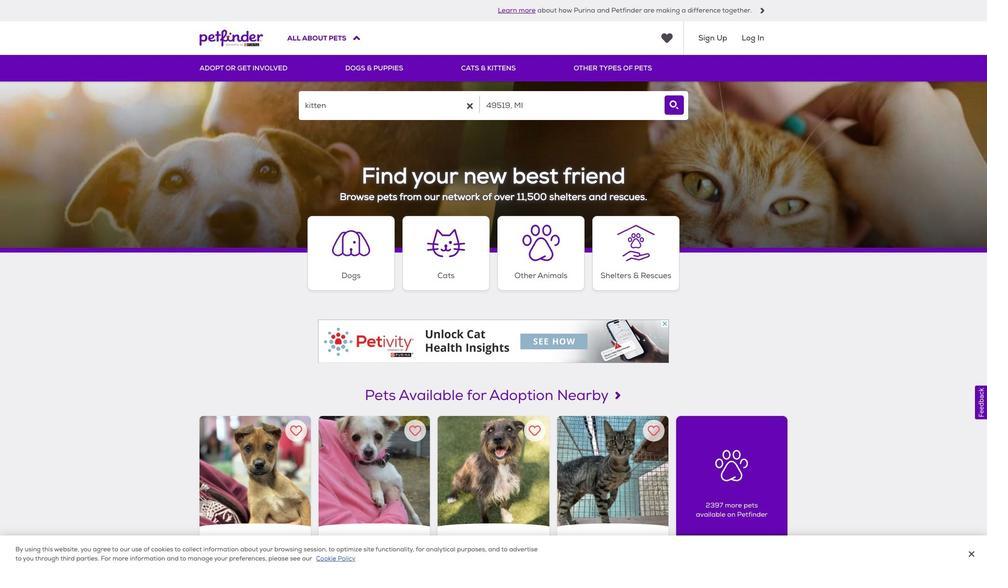 Task type: describe. For each thing, give the bounding box(es) containing it.
favorite winston image
[[290, 425, 302, 437]]

winston, adoptable, baby male german shepherd dog & pit bull terrier, in fresno, ca. image
[[200, 416, 311, 527]]

Search Terrier, Kitten, etc. text field
[[299, 91, 479, 120]]

haley, adoptable, young female papillon, in fresno, ca. image
[[319, 416, 430, 527]]

favorite rizzo image
[[529, 425, 541, 437]]

advertisement element
[[318, 319, 669, 363]]

favorite haley image
[[409, 425, 422, 437]]



Task type: vqa. For each thing, say whether or not it's contained in the screenshot.
MIKE VON MIELLEN", ADOPTABLE DOG, YOUNG MALE SHEPHERD MIX, 2 MILES AWAY. image
no



Task type: locate. For each thing, give the bounding box(es) containing it.
rizzo, adoptable, adult female schnauzer, in fresno, ca. image
[[438, 416, 549, 527]]

primary element
[[200, 55, 788, 81]]

privacy alert dialog
[[0, 536, 987, 575]]

Enter City, State, or ZIP text field
[[480, 91, 660, 120]]

stacy, adoptable, young female domestic short hair, in fresno, ca. image
[[557, 416, 669, 527]]

petfinder logo image
[[200, 21, 263, 55]]

favorite stacy image
[[648, 425, 660, 437]]

9c2b2 image
[[760, 8, 766, 13]]



